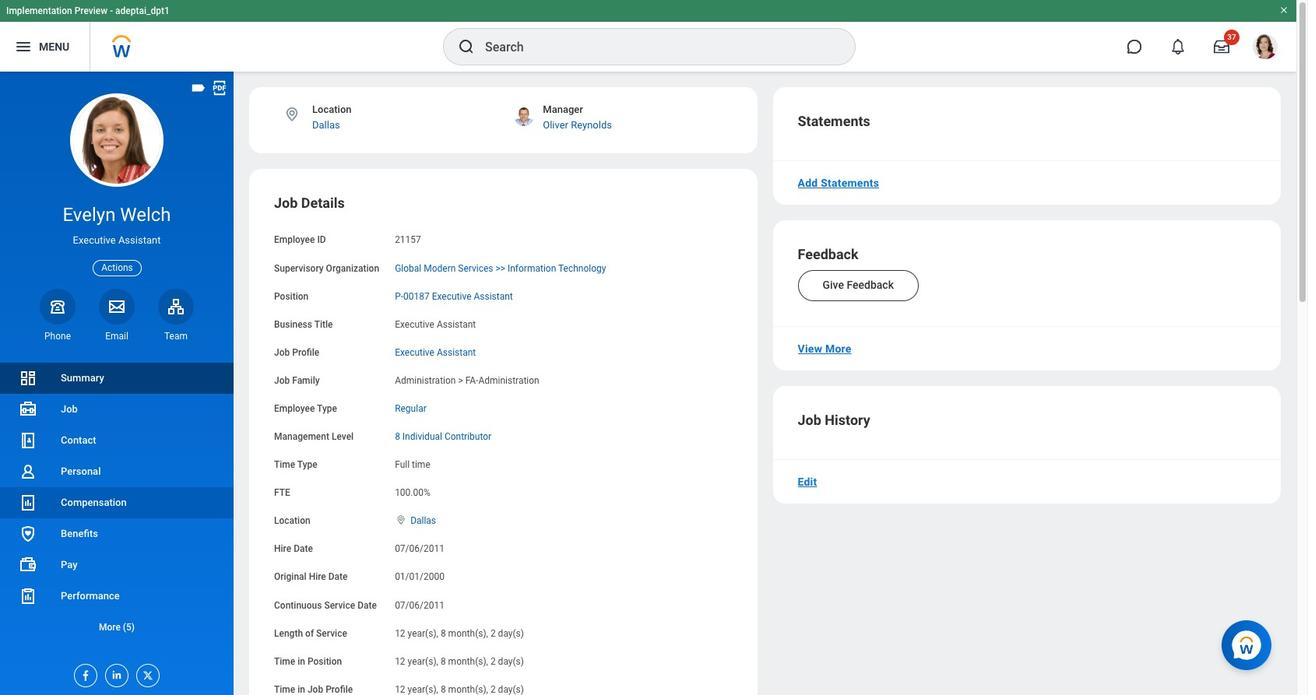 Task type: describe. For each thing, give the bounding box(es) containing it.
date for service
[[357, 600, 377, 611]]

time type
[[274, 459, 317, 470]]

individual
[[402, 431, 442, 442]]

original
[[274, 572, 307, 583]]

executive assistant link
[[395, 344, 476, 358]]

job for job history
[[798, 412, 821, 428]]

hire date
[[274, 544, 313, 555]]

location for location
[[274, 516, 310, 527]]

executive assistant inside navigation pane region
[[73, 234, 161, 246]]

give feedback button
[[798, 270, 919, 301]]

services
[[458, 263, 493, 274]]

personal
[[61, 466, 101, 477]]

job details group
[[274, 194, 732, 695]]

pay link
[[0, 550, 234, 581]]

1 administration from the left
[[395, 375, 456, 386]]

12 year(s), 8 month(s), 2 day(s) for time in position
[[395, 656, 524, 667]]

continuous service date
[[274, 600, 377, 611]]

contributor
[[444, 431, 491, 442]]

continuous
[[274, 600, 322, 611]]

menu
[[39, 40, 69, 53]]

location for location dallas
[[312, 104, 352, 115]]

2 administration from the left
[[478, 375, 539, 386]]

assistant inside navigation pane region
[[118, 234, 161, 246]]

manager
[[543, 104, 583, 115]]

p-00187 executive assistant
[[395, 291, 513, 302]]

phone
[[44, 331, 71, 342]]

job for job details
[[274, 195, 298, 211]]

executive assistant for business title element
[[395, 319, 476, 330]]

summary
[[61, 372, 104, 384]]

executive inside p-00187 executive assistant link
[[432, 291, 471, 302]]

1 vertical spatial hire
[[309, 572, 326, 583]]

job history
[[798, 412, 870, 428]]

length of service
[[274, 628, 347, 639]]

01/01/2000
[[395, 572, 445, 583]]

0 horizontal spatial dallas link
[[312, 119, 340, 131]]

view printable version (pdf) image
[[211, 79, 228, 97]]

business
[[274, 319, 312, 330]]

evelyn welch
[[63, 204, 171, 226]]

title
[[314, 319, 333, 330]]

dallas inside 'location dallas'
[[312, 119, 340, 131]]

job profile
[[274, 347, 319, 358]]

0 vertical spatial date
[[294, 544, 313, 555]]

email
[[105, 331, 128, 342]]

job down time in position
[[307, 684, 323, 695]]

0 vertical spatial service
[[324, 600, 355, 611]]

month(s), for time in job profile
[[448, 684, 488, 695]]

8 for time in position
[[441, 656, 446, 667]]

type for employee type
[[317, 403, 337, 414]]

team evelyn welch element
[[158, 330, 194, 343]]

2 for time in position
[[490, 656, 496, 667]]

0 vertical spatial hire
[[274, 544, 291, 555]]

year(s), for length of service
[[408, 628, 438, 639]]

organization
[[326, 263, 379, 274]]

preview
[[74, 5, 108, 16]]

benefits image
[[19, 525, 37, 543]]

linkedin image
[[106, 665, 123, 681]]

actions
[[101, 262, 133, 273]]

employee for employee id
[[274, 235, 315, 246]]

inbox large image
[[1214, 39, 1229, 55]]

search image
[[457, 37, 476, 56]]

12 year(s), 8 month(s), 2 day(s) for time in job profile
[[395, 684, 524, 695]]

menu banner
[[0, 0, 1296, 72]]

id
[[317, 235, 326, 246]]

contact
[[61, 434, 96, 446]]

0 vertical spatial statements
[[798, 113, 870, 129]]

management level
[[274, 431, 354, 442]]

job details button
[[274, 195, 345, 211]]

summary link
[[0, 363, 234, 394]]

give feedback
[[823, 279, 894, 291]]

more (5)
[[99, 622, 135, 633]]

email evelyn welch element
[[99, 330, 135, 343]]

hire date element
[[395, 534, 445, 555]]

business title
[[274, 319, 333, 330]]

time
[[412, 459, 430, 470]]

implementation preview -   adeptai_dpt1
[[6, 5, 170, 16]]

time in job profile element
[[395, 675, 524, 695]]

date for hire
[[328, 572, 348, 583]]

fte
[[274, 488, 290, 498]]

team
[[164, 331, 188, 342]]

regular
[[395, 403, 426, 414]]

phone button
[[40, 289, 76, 343]]

time for time in position
[[274, 656, 295, 667]]

executive inside executive assistant link
[[395, 347, 434, 358]]

07/06/2011 for continuous service date
[[395, 600, 445, 611]]

12 for time in position
[[395, 656, 405, 667]]

team link
[[158, 289, 194, 343]]

benefits link
[[0, 519, 234, 550]]

full
[[395, 459, 410, 470]]

reynolds
[[571, 119, 612, 131]]

more (5) button
[[0, 612, 234, 643]]

regular link
[[395, 400, 426, 414]]

manager oliver reynolds
[[543, 104, 612, 131]]

menu button
[[0, 22, 90, 72]]

add statements
[[798, 177, 879, 189]]

location image
[[395, 515, 407, 526]]

1 vertical spatial service
[[316, 628, 347, 639]]

performance link
[[0, 581, 234, 612]]

00187
[[403, 291, 430, 302]]

more inside button
[[825, 343, 851, 355]]

view
[[798, 343, 822, 355]]

p-
[[395, 291, 403, 302]]

1 vertical spatial profile
[[326, 684, 353, 695]]

edit
[[798, 476, 817, 488]]

more inside dropdown button
[[99, 622, 121, 633]]

8 inside 8 individual contributor 'link'
[[395, 431, 400, 442]]

1 horizontal spatial dallas link
[[410, 513, 436, 527]]

fte element
[[395, 478, 430, 499]]

more (5) button
[[0, 618, 234, 637]]

oliver
[[543, 119, 568, 131]]

justify image
[[14, 37, 33, 56]]

job for job
[[61, 403, 78, 415]]

length
[[274, 628, 303, 639]]

employee for employee type
[[274, 403, 315, 414]]

0 vertical spatial position
[[274, 291, 309, 302]]

employee id
[[274, 235, 326, 246]]

assistant up the job family element
[[437, 347, 476, 358]]

performance
[[61, 590, 120, 602]]

phone evelyn welch element
[[40, 330, 76, 343]]

close environment banner image
[[1279, 5, 1289, 15]]

history
[[825, 412, 870, 428]]

day(s) for time in position
[[498, 656, 524, 667]]

compensation link
[[0, 487, 234, 519]]

global modern services >> information technology link
[[395, 260, 606, 274]]

in for job
[[298, 684, 305, 695]]

full time
[[395, 459, 430, 470]]

37 button
[[1204, 30, 1240, 64]]

job link
[[0, 394, 234, 425]]

oliver reynolds link
[[543, 119, 612, 131]]



Task type: locate. For each thing, give the bounding box(es) containing it.
1 horizontal spatial hire
[[309, 572, 326, 583]]

year(s), down continuous service date element
[[408, 628, 438, 639]]

2 12 from the top
[[395, 656, 405, 667]]

actions button
[[93, 260, 142, 276]]

of
[[305, 628, 314, 639]]

0 horizontal spatial more
[[99, 622, 121, 633]]

21157
[[395, 235, 421, 246]]

-
[[110, 5, 113, 16]]

1 vertical spatial location
[[274, 516, 310, 527]]

1 horizontal spatial date
[[328, 572, 348, 583]]

2 month(s), from the top
[[448, 656, 488, 667]]

3 month(s), from the top
[[448, 684, 488, 695]]

1 year(s), from the top
[[408, 628, 438, 639]]

1 vertical spatial 12
[[395, 656, 405, 667]]

executive inside business title element
[[395, 319, 434, 330]]

job left family
[[274, 375, 290, 386]]

date
[[294, 544, 313, 555], [328, 572, 348, 583], [357, 600, 377, 611]]

day(s) down time in position element
[[498, 684, 524, 695]]

2 year(s), from the top
[[408, 656, 438, 667]]

37
[[1227, 33, 1236, 41]]

original hire date element
[[395, 562, 445, 584]]

07/06/2011
[[395, 544, 445, 555], [395, 600, 445, 611]]

2 in from the top
[[298, 684, 305, 695]]

year(s), for time in position
[[408, 656, 438, 667]]

time for time in job profile
[[274, 684, 295, 695]]

2 inside length of service element
[[490, 628, 496, 639]]

information
[[508, 263, 556, 274]]

0 horizontal spatial date
[[294, 544, 313, 555]]

month(s), inside length of service element
[[448, 628, 488, 639]]

3 time from the top
[[274, 684, 295, 695]]

job inside job link
[[61, 403, 78, 415]]

day(s) for time in job profile
[[498, 684, 524, 695]]

3 day(s) from the top
[[498, 684, 524, 695]]

2 day(s) from the top
[[498, 656, 524, 667]]

1 time from the top
[[274, 459, 295, 470]]

assistant down welch
[[118, 234, 161, 246]]

length of service element
[[395, 619, 524, 640]]

feedback inside button
[[847, 279, 894, 291]]

time in position element
[[395, 647, 524, 668]]

continuous service date element
[[395, 591, 445, 612]]

day(s) inside time in position element
[[498, 656, 524, 667]]

1 horizontal spatial profile
[[326, 684, 353, 695]]

profile
[[292, 347, 319, 358], [326, 684, 353, 695]]

type up management level
[[317, 403, 337, 414]]

3 12 from the top
[[395, 684, 405, 695]]

statements up add statements
[[798, 113, 870, 129]]

1 vertical spatial feedback
[[847, 279, 894, 291]]

hire right 'original'
[[309, 572, 326, 583]]

add statements button
[[791, 167, 885, 199]]

time for time type
[[274, 459, 295, 470]]

assistant down p-00187 executive assistant
[[437, 319, 476, 330]]

service
[[324, 600, 355, 611], [316, 628, 347, 639]]

month(s), inside time in position element
[[448, 656, 488, 667]]

feedback
[[798, 246, 858, 262], [847, 279, 894, 291]]

administration > fa-administration
[[395, 375, 539, 386]]

month(s), for time in position
[[448, 656, 488, 667]]

date left continuous service date element
[[357, 600, 377, 611]]

2 horizontal spatial date
[[357, 600, 377, 611]]

welch
[[120, 204, 171, 226]]

job for job profile
[[274, 347, 290, 358]]

feedback right give
[[847, 279, 894, 291]]

pay
[[61, 559, 77, 571]]

assistant inside business title element
[[437, 319, 476, 330]]

in for position
[[298, 656, 305, 667]]

2 vertical spatial year(s),
[[408, 684, 438, 695]]

12
[[395, 628, 405, 639], [395, 656, 405, 667], [395, 684, 405, 695]]

0 vertical spatial 12
[[395, 628, 405, 639]]

executive assistant down evelyn welch
[[73, 234, 161, 246]]

0 horizontal spatial location
[[274, 516, 310, 527]]

executive down business title element
[[395, 347, 434, 358]]

give
[[823, 279, 844, 291]]

8 for length of service
[[441, 628, 446, 639]]

executive inside navigation pane region
[[73, 234, 116, 246]]

original hire date
[[274, 572, 348, 583]]

2 up time in position element
[[490, 628, 496, 639]]

0 vertical spatial executive assistant
[[73, 234, 161, 246]]

view team image
[[167, 297, 185, 316]]

family
[[292, 375, 320, 386]]

facebook image
[[75, 665, 92, 682]]

year(s), inside time in position element
[[408, 656, 438, 667]]

year(s), up time in job profile element on the bottom
[[408, 656, 438, 667]]

job image
[[19, 400, 37, 419]]

2 vertical spatial 12 year(s), 8 month(s), 2 day(s)
[[395, 684, 524, 695]]

2 vertical spatial executive assistant
[[395, 347, 476, 358]]

2 for time in job profile
[[490, 684, 496, 695]]

notifications large image
[[1170, 39, 1186, 55]]

service down original hire date
[[324, 600, 355, 611]]

2 07/06/2011 from the top
[[395, 600, 445, 611]]

1 vertical spatial dallas
[[410, 516, 436, 527]]

time in job profile
[[274, 684, 353, 695]]

summary image
[[19, 369, 37, 388]]

employee id element
[[395, 225, 421, 246]]

2 up time in job profile element on the bottom
[[490, 656, 496, 667]]

12 for length of service
[[395, 628, 405, 639]]

list
[[0, 363, 234, 643]]

1 vertical spatial dallas link
[[410, 513, 436, 527]]

personal image
[[19, 462, 37, 481]]

supervisory organization
[[274, 263, 379, 274]]

job down business
[[274, 347, 290, 358]]

dallas inside 'job details' "group"
[[410, 516, 436, 527]]

0 vertical spatial dallas
[[312, 119, 340, 131]]

business title element
[[395, 310, 476, 331]]

(5)
[[123, 622, 135, 633]]

1 vertical spatial month(s),
[[448, 656, 488, 667]]

implementation
[[6, 5, 72, 16]]

3 year(s), from the top
[[408, 684, 438, 695]]

type for time type
[[297, 459, 317, 470]]

edit button
[[791, 466, 823, 498]]

1 vertical spatial day(s)
[[498, 656, 524, 667]]

in down length of service
[[298, 656, 305, 667]]

1 vertical spatial time
[[274, 656, 295, 667]]

12 inside time in job profile element
[[395, 684, 405, 695]]

8 individual contributor
[[395, 431, 491, 442]]

2 inside time in position element
[[490, 656, 496, 667]]

full time element
[[395, 456, 430, 470]]

1 vertical spatial 12 year(s), 8 month(s), 2 day(s)
[[395, 656, 524, 667]]

1 vertical spatial executive assistant
[[395, 319, 476, 330]]

2 12 year(s), 8 month(s), 2 day(s) from the top
[[395, 656, 524, 667]]

0 vertical spatial 2
[[490, 628, 496, 639]]

2 vertical spatial 2
[[490, 684, 496, 695]]

2 vertical spatial day(s)
[[498, 684, 524, 695]]

0 horizontal spatial hire
[[274, 544, 291, 555]]

modern
[[424, 263, 456, 274]]

date up original hire date
[[294, 544, 313, 555]]

day(s) up time in job profile element on the bottom
[[498, 656, 524, 667]]

day(s) for length of service
[[498, 628, 524, 639]]

1 vertical spatial year(s),
[[408, 656, 438, 667]]

dallas right location image
[[312, 119, 340, 131]]

2 vertical spatial month(s),
[[448, 684, 488, 695]]

assistant down >>
[[474, 291, 513, 302]]

12 year(s), 8 month(s), 2 day(s)
[[395, 628, 524, 639], [395, 656, 524, 667], [395, 684, 524, 695]]

2 time from the top
[[274, 656, 295, 667]]

job
[[274, 195, 298, 211], [274, 347, 290, 358], [274, 375, 290, 386], [61, 403, 78, 415], [798, 412, 821, 428], [307, 684, 323, 695]]

07/06/2011 up original hire date element
[[395, 544, 445, 555]]

8 individual contributor link
[[395, 428, 491, 442]]

profile logan mcneil image
[[1253, 34, 1278, 62]]

more right view on the right of the page
[[825, 343, 851, 355]]

position up business
[[274, 291, 309, 302]]

executive assistant for executive assistant link
[[395, 347, 476, 358]]

2 vertical spatial time
[[274, 684, 295, 695]]

07/06/2011 down 01/01/2000
[[395, 600, 445, 611]]

global
[[395, 263, 421, 274]]

month(s), up time in position element
[[448, 628, 488, 639]]

Search Workday  search field
[[485, 30, 823, 64]]

8 inside length of service element
[[441, 628, 446, 639]]

1 horizontal spatial more
[[825, 343, 851, 355]]

administration right >
[[478, 375, 539, 386]]

type down management
[[297, 459, 317, 470]]

12 inside length of service element
[[395, 628, 405, 639]]

time down length
[[274, 656, 295, 667]]

1 12 year(s), 8 month(s), 2 day(s) from the top
[[395, 628, 524, 639]]

1 vertical spatial type
[[297, 459, 317, 470]]

year(s),
[[408, 628, 438, 639], [408, 656, 438, 667], [408, 684, 438, 695]]

12 for time in job profile
[[395, 684, 405, 695]]

profile down time in position
[[326, 684, 353, 695]]

2 inside time in job profile element
[[490, 684, 496, 695]]

location up hire date
[[274, 516, 310, 527]]

month(s),
[[448, 628, 488, 639], [448, 656, 488, 667], [448, 684, 488, 695]]

add
[[798, 177, 818, 189]]

12 year(s), 8 month(s), 2 day(s) up time in job profile element on the bottom
[[395, 656, 524, 667]]

0 vertical spatial in
[[298, 656, 305, 667]]

2 vertical spatial date
[[357, 600, 377, 611]]

100.00%
[[395, 488, 430, 498]]

location dallas
[[312, 104, 352, 131]]

1 horizontal spatial location
[[312, 104, 352, 115]]

1 vertical spatial date
[[328, 572, 348, 583]]

more left (5)
[[99, 622, 121, 633]]

executive assistant down business title element
[[395, 347, 476, 358]]

time in position
[[274, 656, 342, 667]]

1 day(s) from the top
[[498, 628, 524, 639]]

12 year(s), 8 month(s), 2 day(s) up time in position element
[[395, 628, 524, 639]]

1 horizontal spatial dallas
[[410, 516, 436, 527]]

contact link
[[0, 425, 234, 456]]

contact image
[[19, 431, 37, 450]]

12 year(s), 8 month(s), 2 day(s) down time in position element
[[395, 684, 524, 695]]

type
[[317, 403, 337, 414], [297, 459, 317, 470]]

employee left id
[[274, 235, 315, 246]]

executive assistant up executive assistant link
[[395, 319, 476, 330]]

3 12 year(s), 8 month(s), 2 day(s) from the top
[[395, 684, 524, 695]]

1 vertical spatial in
[[298, 684, 305, 695]]

executive down evelyn
[[73, 234, 116, 246]]

0 horizontal spatial administration
[[395, 375, 456, 386]]

day(s) inside time in job profile element
[[498, 684, 524, 695]]

job up contact
[[61, 403, 78, 415]]

year(s), down time in position element
[[408, 684, 438, 695]]

compensation image
[[19, 494, 37, 512]]

employee down job family
[[274, 403, 315, 414]]

in down time in position
[[298, 684, 305, 695]]

evelyn
[[63, 204, 116, 226]]

1 horizontal spatial administration
[[478, 375, 539, 386]]

2 employee from the top
[[274, 403, 315, 414]]

0 horizontal spatial dallas
[[312, 119, 340, 131]]

location image
[[283, 106, 301, 123]]

year(s), for time in job profile
[[408, 684, 438, 695]]

1 vertical spatial position
[[307, 656, 342, 667]]

2
[[490, 628, 496, 639], [490, 656, 496, 667], [490, 684, 496, 695]]

month(s), inside time in job profile element
[[448, 684, 488, 695]]

executive
[[73, 234, 116, 246], [432, 291, 471, 302], [395, 319, 434, 330], [395, 347, 434, 358]]

profile up family
[[292, 347, 319, 358]]

12 year(s), 8 month(s), 2 day(s) for length of service
[[395, 628, 524, 639]]

1 employee from the top
[[274, 235, 315, 246]]

2 vertical spatial 12
[[395, 684, 405, 695]]

8 down time in position element
[[441, 684, 446, 695]]

more
[[825, 343, 851, 355], [99, 622, 121, 633]]

0 vertical spatial 12 year(s), 8 month(s), 2 day(s)
[[395, 628, 524, 639]]

phone image
[[47, 297, 69, 316]]

1 vertical spatial employee
[[274, 403, 315, 414]]

executive assistant
[[73, 234, 161, 246], [395, 319, 476, 330], [395, 347, 476, 358]]

3 2 from the top
[[490, 684, 496, 695]]

1 07/06/2011 from the top
[[395, 544, 445, 555]]

p-00187 executive assistant link
[[395, 288, 513, 302]]

employee
[[274, 235, 315, 246], [274, 403, 315, 414]]

administration up regular 'link'
[[395, 375, 456, 386]]

0 vertical spatial type
[[317, 403, 337, 414]]

statements inside button
[[821, 177, 879, 189]]

dallas right location icon
[[410, 516, 436, 527]]

0 vertical spatial employee
[[274, 235, 315, 246]]

month(s), up time in job profile element on the bottom
[[448, 656, 488, 667]]

position up time in job profile
[[307, 656, 342, 667]]

month(s), down time in position element
[[448, 684, 488, 695]]

2 for length of service
[[490, 628, 496, 639]]

compensation list item
[[0, 487, 234, 519]]

1 vertical spatial more
[[99, 622, 121, 633]]

job family element
[[395, 366, 539, 387]]

location right location image
[[312, 104, 352, 115]]

pay image
[[19, 556, 37, 575]]

12 inside time in position element
[[395, 656, 405, 667]]

executive up business title element
[[432, 291, 471, 302]]

1 2 from the top
[[490, 628, 496, 639]]

1 vertical spatial 2
[[490, 656, 496, 667]]

0 horizontal spatial profile
[[292, 347, 319, 358]]

>>
[[496, 263, 505, 274]]

0 vertical spatial month(s),
[[448, 628, 488, 639]]

navigation pane region
[[0, 72, 234, 695]]

technology
[[558, 263, 606, 274]]

8 up time in job profile element on the bottom
[[441, 656, 446, 667]]

list containing summary
[[0, 363, 234, 643]]

8 inside time in position element
[[441, 656, 446, 667]]

date up continuous service date
[[328, 572, 348, 583]]

performance image
[[19, 587, 37, 606]]

1 month(s), from the top
[[448, 628, 488, 639]]

1 in from the top
[[298, 656, 305, 667]]

07/06/2011 for hire date
[[395, 544, 445, 555]]

executive down 00187
[[395, 319, 434, 330]]

0 vertical spatial location
[[312, 104, 352, 115]]

management
[[274, 431, 329, 442]]

employee type
[[274, 403, 337, 414]]

adeptai_dpt1
[[115, 5, 170, 16]]

1 vertical spatial statements
[[821, 177, 879, 189]]

0 vertical spatial 07/06/2011
[[395, 544, 445, 555]]

view more
[[798, 343, 851, 355]]

supervisory
[[274, 263, 324, 274]]

8 left the individual
[[395, 431, 400, 442]]

8 for time in job profile
[[441, 684, 446, 695]]

0 vertical spatial day(s)
[[498, 628, 524, 639]]

8 inside time in job profile element
[[441, 684, 446, 695]]

service right the of
[[316, 628, 347, 639]]

8
[[395, 431, 400, 442], [441, 628, 446, 639], [441, 656, 446, 667], [441, 684, 446, 695]]

job left details
[[274, 195, 298, 211]]

8 up time in position element
[[441, 628, 446, 639]]

hire
[[274, 544, 291, 555], [309, 572, 326, 583]]

0 vertical spatial time
[[274, 459, 295, 470]]

location inside 'job details' "group"
[[274, 516, 310, 527]]

0 vertical spatial profile
[[292, 347, 319, 358]]

0 vertical spatial year(s),
[[408, 628, 438, 639]]

2 2 from the top
[[490, 656, 496, 667]]

hire up 'original'
[[274, 544, 291, 555]]

year(s), inside time in job profile element
[[408, 684, 438, 695]]

time down time in position
[[274, 684, 295, 695]]

0 vertical spatial dallas link
[[312, 119, 340, 131]]

job for job family
[[274, 375, 290, 386]]

time up fte
[[274, 459, 295, 470]]

0 vertical spatial more
[[825, 343, 851, 355]]

0 vertical spatial feedback
[[798, 246, 858, 262]]

dallas link right location icon
[[410, 513, 436, 527]]

location
[[312, 104, 352, 115], [274, 516, 310, 527]]

month(s), for length of service
[[448, 628, 488, 639]]

2 down time in position element
[[490, 684, 496, 695]]

day(s) up time in position element
[[498, 628, 524, 639]]

personal link
[[0, 456, 234, 487]]

1 vertical spatial 07/06/2011
[[395, 600, 445, 611]]

day(s) inside length of service element
[[498, 628, 524, 639]]

job left history
[[798, 412, 821, 428]]

dallas link right location image
[[312, 119, 340, 131]]

mail image
[[107, 297, 126, 316]]

1 12 from the top
[[395, 628, 405, 639]]

email button
[[99, 289, 135, 343]]

>
[[458, 375, 463, 386]]

benefits
[[61, 528, 98, 540]]

year(s), inside length of service element
[[408, 628, 438, 639]]

tag image
[[190, 79, 207, 97]]

compensation
[[61, 497, 127, 508]]

x image
[[137, 665, 154, 682]]

statements right 'add'
[[821, 177, 879, 189]]

feedback up give
[[798, 246, 858, 262]]



Task type: vqa. For each thing, say whether or not it's contained in the screenshot.
1st report from the right
no



